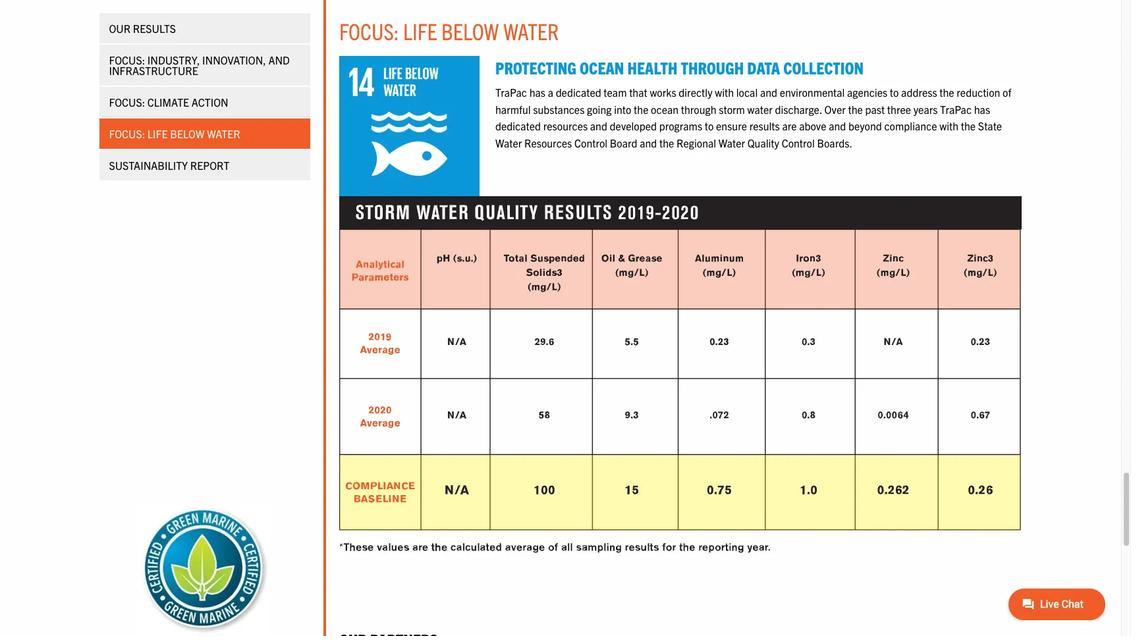 Task type: describe. For each thing, give the bounding box(es) containing it.
results
[[750, 119, 780, 133]]

industry,
[[148, 53, 200, 67]]

the left state
[[961, 119, 976, 133]]

into
[[614, 103, 632, 116]]

infrastructure
[[109, 64, 199, 77]]

innovation,
[[203, 53, 266, 67]]

are
[[782, 119, 797, 133]]

the right address
[[940, 86, 955, 99]]

our
[[109, 22, 131, 35]]

1 water from the left
[[496, 136, 522, 150]]

1 vertical spatial to
[[705, 119, 714, 133]]

through
[[681, 103, 717, 116]]

sustainability report link
[[99, 150, 310, 181]]

trapac has a dedicated team that works directly with local and environmental agencies to address the reduction of harmful substances going into the ocean through storm water discharge. over the past three years trapac has dedicated resources and developed programs to ensure results are above and beyond compliance with the state water resources control board and the regional water quality control boards.
[[496, 86, 1012, 150]]

focus: industry, innovation, and infrastructure link
[[99, 45, 310, 86]]

past
[[865, 103, 885, 116]]

a
[[548, 86, 553, 99]]

regional
[[677, 136, 716, 150]]

data
[[747, 57, 780, 78]]

protecting
[[496, 57, 577, 78]]

and up water at top right
[[760, 86, 778, 99]]

quality
[[748, 136, 780, 150]]

water
[[748, 103, 773, 116]]

going
[[587, 103, 612, 116]]

and
[[269, 53, 290, 67]]

three
[[887, 103, 911, 116]]

ocean
[[651, 103, 679, 116]]

our results
[[109, 22, 176, 35]]

1 vertical spatial life
[[148, 127, 168, 140]]

focus: for the focus: climate action link at the top left of the page
[[109, 96, 145, 109]]

discharge.
[[775, 103, 822, 116]]

sustainability report
[[109, 159, 230, 172]]

ensure
[[716, 119, 747, 133]]

0 horizontal spatial trapac
[[496, 86, 527, 99]]

focus: climate action link
[[99, 87, 310, 117]]

directly
[[679, 86, 713, 99]]

and down developed
[[640, 136, 657, 150]]

above
[[799, 119, 827, 133]]

and down over
[[829, 119, 846, 133]]

0 horizontal spatial below
[[171, 127, 205, 140]]

through
[[681, 57, 744, 78]]

of
[[1003, 86, 1012, 99]]

0 vertical spatial focus: life below water
[[339, 16, 559, 45]]

team
[[604, 86, 627, 99]]



Task type: vqa. For each thing, say whether or not it's contained in the screenshot.
discharge.
yes



Task type: locate. For each thing, give the bounding box(es) containing it.
1 vertical spatial water
[[207, 127, 241, 140]]

1 horizontal spatial below
[[442, 16, 499, 45]]

1 horizontal spatial to
[[890, 86, 899, 99]]

1 horizontal spatial control
[[782, 136, 815, 150]]

to
[[890, 86, 899, 99], [705, 119, 714, 133]]

1 control from the left
[[575, 136, 608, 150]]

1 horizontal spatial focus: life below water
[[339, 16, 559, 45]]

substances
[[533, 103, 585, 116]]

ocean
[[580, 57, 624, 78]]

focus: life below water
[[339, 16, 559, 45], [109, 127, 241, 140]]

developed
[[610, 119, 657, 133]]

1 vertical spatial trapac
[[940, 103, 972, 116]]

to up three
[[890, 86, 899, 99]]

1 vertical spatial focus: life below water
[[109, 127, 241, 140]]

focus:
[[339, 16, 399, 45], [109, 53, 145, 67], [109, 96, 145, 109], [109, 127, 145, 140]]

focus: climate action
[[109, 96, 229, 109]]

dedicated
[[556, 86, 601, 99], [496, 119, 541, 133]]

over
[[825, 103, 846, 116]]

0 vertical spatial has
[[530, 86, 546, 99]]

report
[[191, 159, 230, 172]]

1 horizontal spatial water
[[503, 16, 559, 45]]

has left a
[[530, 86, 546, 99]]

beyond
[[849, 119, 882, 133]]

control down the are
[[782, 136, 815, 150]]

dedicated down "harmful"
[[496, 119, 541, 133]]

1 horizontal spatial trapac
[[940, 103, 972, 116]]

has
[[530, 86, 546, 99], [974, 103, 990, 116]]

water down ensure
[[719, 136, 745, 150]]

1 horizontal spatial life
[[403, 16, 437, 45]]

water
[[503, 16, 559, 45], [207, 127, 241, 140]]

0 vertical spatial to
[[890, 86, 899, 99]]

2 water from the left
[[719, 136, 745, 150]]

our results link
[[99, 13, 310, 43]]

0 horizontal spatial focus: life below water
[[109, 127, 241, 140]]

has down reduction
[[974, 103, 990, 116]]

focus: for focus: industry, innovation, and infrastructure link
[[109, 53, 145, 67]]

1 horizontal spatial with
[[940, 119, 959, 133]]

resources
[[543, 119, 588, 133]]

storm
[[719, 103, 745, 116]]

action
[[192, 96, 229, 109]]

the up 'beyond'
[[848, 103, 863, 116]]

1 horizontal spatial dedicated
[[556, 86, 601, 99]]

focus: industry, innovation, and infrastructure
[[109, 53, 290, 77]]

focus: life below water link
[[99, 119, 310, 149]]

collection
[[784, 57, 864, 78]]

below
[[442, 16, 499, 45], [171, 127, 205, 140]]

the down programs
[[660, 136, 674, 150]]

harmful
[[496, 103, 531, 116]]

0 vertical spatial water
[[503, 16, 559, 45]]

results
[[133, 22, 176, 35]]

control down resources
[[575, 136, 608, 150]]

reduction
[[957, 86, 1001, 99]]

water down "harmful"
[[496, 136, 522, 150]]

that
[[629, 86, 648, 99]]

with right compliance at the top
[[940, 119, 959, 133]]

1 vertical spatial with
[[940, 119, 959, 133]]

compliance
[[885, 119, 937, 133]]

boards.
[[817, 136, 853, 150]]

0 horizontal spatial water
[[207, 127, 241, 140]]

health
[[628, 57, 678, 78]]

water down action in the top left of the page
[[207, 127, 241, 140]]

1 vertical spatial has
[[974, 103, 990, 116]]

years
[[914, 103, 938, 116]]

state
[[978, 119, 1002, 133]]

0 horizontal spatial life
[[148, 127, 168, 140]]

0 horizontal spatial control
[[575, 136, 608, 150]]

environmental
[[780, 86, 845, 99]]

agencies
[[847, 86, 888, 99]]

water up protecting
[[503, 16, 559, 45]]

with up the storm
[[715, 86, 734, 99]]

local
[[737, 86, 758, 99]]

0 horizontal spatial to
[[705, 119, 714, 133]]

0 vertical spatial trapac
[[496, 86, 527, 99]]

0 horizontal spatial dedicated
[[496, 119, 541, 133]]

2 control from the left
[[782, 136, 815, 150]]

works
[[650, 86, 676, 99]]

0 vertical spatial with
[[715, 86, 734, 99]]

protecting ocean health through data collection
[[496, 57, 864, 78]]

the
[[940, 86, 955, 99], [634, 103, 649, 116], [848, 103, 863, 116], [961, 119, 976, 133], [660, 136, 674, 150]]

0 horizontal spatial has
[[530, 86, 546, 99]]

programs
[[659, 119, 702, 133]]

0 horizontal spatial water
[[496, 136, 522, 150]]

the down that
[[634, 103, 649, 116]]

climate
[[148, 96, 190, 109]]

address
[[901, 86, 937, 99]]

and down going at right
[[590, 119, 607, 133]]

0 vertical spatial dedicated
[[556, 86, 601, 99]]

1 horizontal spatial water
[[719, 136, 745, 150]]

with
[[715, 86, 734, 99], [940, 119, 959, 133]]

0 vertical spatial below
[[442, 16, 499, 45]]

0 vertical spatial life
[[403, 16, 437, 45]]

1 horizontal spatial has
[[974, 103, 990, 116]]

life
[[403, 16, 437, 45], [148, 127, 168, 140]]

board
[[610, 136, 638, 150]]

0 horizontal spatial with
[[715, 86, 734, 99]]

resources
[[525, 136, 572, 150]]

and
[[760, 86, 778, 99], [590, 119, 607, 133], [829, 119, 846, 133], [640, 136, 657, 150]]

dedicated up substances
[[556, 86, 601, 99]]

control
[[575, 136, 608, 150], [782, 136, 815, 150]]

trapac
[[496, 86, 527, 99], [940, 103, 972, 116]]

water
[[496, 136, 522, 150], [719, 136, 745, 150]]

focus: inside the focus: industry, innovation, and infrastructure
[[109, 53, 145, 67]]

trapac down reduction
[[940, 103, 972, 116]]

to down through
[[705, 119, 714, 133]]

1 vertical spatial below
[[171, 127, 205, 140]]

sustainability
[[109, 159, 188, 172]]

focus: for the focus: life below water link
[[109, 127, 145, 140]]

trapac up "harmful"
[[496, 86, 527, 99]]

1 vertical spatial dedicated
[[496, 119, 541, 133]]



